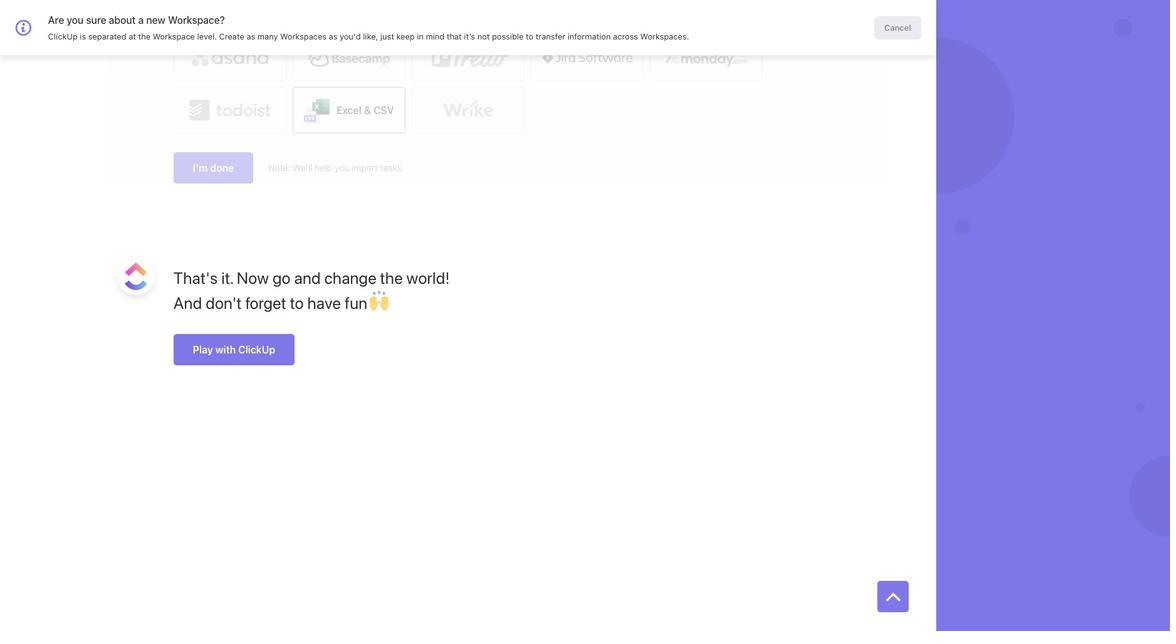 Task type: vqa. For each thing, say whether or not it's contained in the screenshot.
the External Guests (0/1)
no



Task type: describe. For each thing, give the bounding box(es) containing it.
possible
[[492, 31, 524, 41]]

note: we'll help you import tasks.
[[269, 162, 404, 173]]

excel
[[336, 105, 362, 116]]

csv
[[374, 105, 394, 116]]

the inside are you sure about a new workspace? clickup is separated at the workspace level. create as many workspaces as you'd like, just keep in mind that it's not possible to transfer information across workspaces.
[[138, 31, 151, 41]]

is
[[80, 31, 86, 41]]

workspaces.
[[640, 31, 689, 41]]

to inside are you sure about a new workspace? clickup is separated at the workspace level. create as many workspaces as you'd like, just keep in mind that it's not possible to transfer information across workspaces.
[[526, 31, 534, 41]]

i'm done
[[193, 162, 234, 174]]

many
[[258, 31, 278, 41]]

go
[[273, 268, 291, 287]]

i'm done button
[[173, 152, 253, 184]]

excel & csv link
[[293, 87, 405, 134]]

tasks.
[[380, 162, 404, 173]]

world!
[[406, 268, 450, 287]]

and
[[294, 268, 321, 287]]

with
[[215, 344, 236, 355]]

play with clickup button
[[173, 334, 295, 365]]

i'm
[[193, 162, 208, 174]]

mind
[[426, 31, 445, 41]]

and don't forget to have fun
[[173, 293, 367, 312]]

not
[[477, 31, 490, 41]]

fun
[[345, 293, 367, 312]]

are you sure about a new workspace? clickup is separated at the workspace level. create as many workspaces as you'd like, just keep in mind that it's not possible to transfer information across workspaces.
[[48, 14, 689, 41]]

clickup inside are you sure about a new workspace? clickup is separated at the workspace level. create as many workspaces as you'd like, just keep in mind that it's not possible to transfer information across workspaces.
[[48, 31, 78, 41]]

at
[[129, 31, 136, 41]]

it.
[[221, 268, 233, 287]]

play
[[193, 344, 213, 355]]

level.
[[197, 31, 217, 41]]

transfer
[[536, 31, 565, 41]]

workspace
[[153, 31, 195, 41]]

change
[[324, 268, 377, 287]]

information
[[568, 31, 611, 41]]

excel & csv
[[336, 105, 394, 116]]

clickup inside play with clickup button
[[238, 344, 275, 355]]



Task type: locate. For each thing, give the bounding box(es) containing it.
have
[[307, 293, 341, 312]]

the
[[138, 31, 151, 41], [380, 268, 403, 287]]

across
[[613, 31, 638, 41]]

1 horizontal spatial you
[[335, 162, 349, 173]]

sure
[[86, 14, 106, 26]]

&
[[364, 105, 371, 116]]

it's
[[464, 31, 475, 41]]

to left transfer
[[526, 31, 534, 41]]

in
[[417, 31, 424, 41]]

0 horizontal spatial as
[[247, 31, 255, 41]]

0 vertical spatial to
[[526, 31, 534, 41]]

1 vertical spatial clickup
[[238, 344, 275, 355]]

cancel
[[892, 11, 923, 23], [884, 22, 911, 32]]

play with clickup
[[193, 344, 275, 355]]

create
[[219, 31, 244, 41]]

new
[[146, 14, 165, 26]]

1 horizontal spatial clickup
[[238, 344, 275, 355]]

import
[[352, 162, 378, 173]]

now
[[237, 268, 269, 287]]

a
[[138, 14, 144, 26]]

clickup
[[48, 31, 78, 41], [238, 344, 275, 355]]

like,
[[363, 31, 378, 41]]

note:
[[269, 162, 290, 173]]

you inside are you sure about a new workspace? clickup is separated at the workspace level. create as many workspaces as you'd like, just keep in mind that it's not possible to transfer information across workspaces.
[[67, 14, 84, 26]]

to
[[526, 31, 534, 41], [290, 293, 304, 312]]

1 vertical spatial the
[[380, 268, 403, 287]]

2 as from the left
[[329, 31, 338, 41]]

separated
[[88, 31, 126, 41]]

that
[[447, 31, 462, 41]]

and
[[173, 293, 202, 312]]

0 horizontal spatial the
[[138, 31, 151, 41]]

about
[[109, 14, 136, 26]]

0 horizontal spatial you
[[67, 14, 84, 26]]

1 vertical spatial to
[[290, 293, 304, 312]]

0 horizontal spatial clickup
[[48, 31, 78, 41]]

don't
[[206, 293, 242, 312]]

clickup logo image
[[125, 263, 147, 290]]

just
[[380, 31, 394, 41]]

1 horizontal spatial to
[[526, 31, 534, 41]]

0 vertical spatial the
[[138, 31, 151, 41]]

clickup down are
[[48, 31, 78, 41]]

we'll
[[293, 162, 312, 173]]

you up is
[[67, 14, 84, 26]]

0 horizontal spatial to
[[290, 293, 304, 312]]

that's it. now go and change the world!
[[173, 268, 450, 287]]

workspaces
[[280, 31, 327, 41]]

workspace?
[[168, 14, 225, 26]]

that's
[[173, 268, 218, 287]]

0 vertical spatial clickup
[[48, 31, 78, 41]]

1 horizontal spatial as
[[329, 31, 338, 41]]

clickup right with
[[238, 344, 275, 355]]

forget
[[245, 293, 286, 312]]

as left you'd
[[329, 31, 338, 41]]

1 as from the left
[[247, 31, 255, 41]]

to down and
[[290, 293, 304, 312]]

1 vertical spatial you
[[335, 162, 349, 173]]

help
[[315, 162, 332, 173]]

0 vertical spatial you
[[67, 14, 84, 26]]

the right the at
[[138, 31, 151, 41]]

you'd
[[340, 31, 361, 41]]

you
[[67, 14, 84, 26], [335, 162, 349, 173]]

keep
[[396, 31, 415, 41]]

the left world!
[[380, 268, 403, 287]]

are
[[48, 14, 64, 26]]

1 horizontal spatial the
[[380, 268, 403, 287]]

you right help
[[335, 162, 349, 173]]

as left many at the left top of the page
[[247, 31, 255, 41]]

done
[[210, 162, 234, 174]]

as
[[247, 31, 255, 41], [329, 31, 338, 41]]



